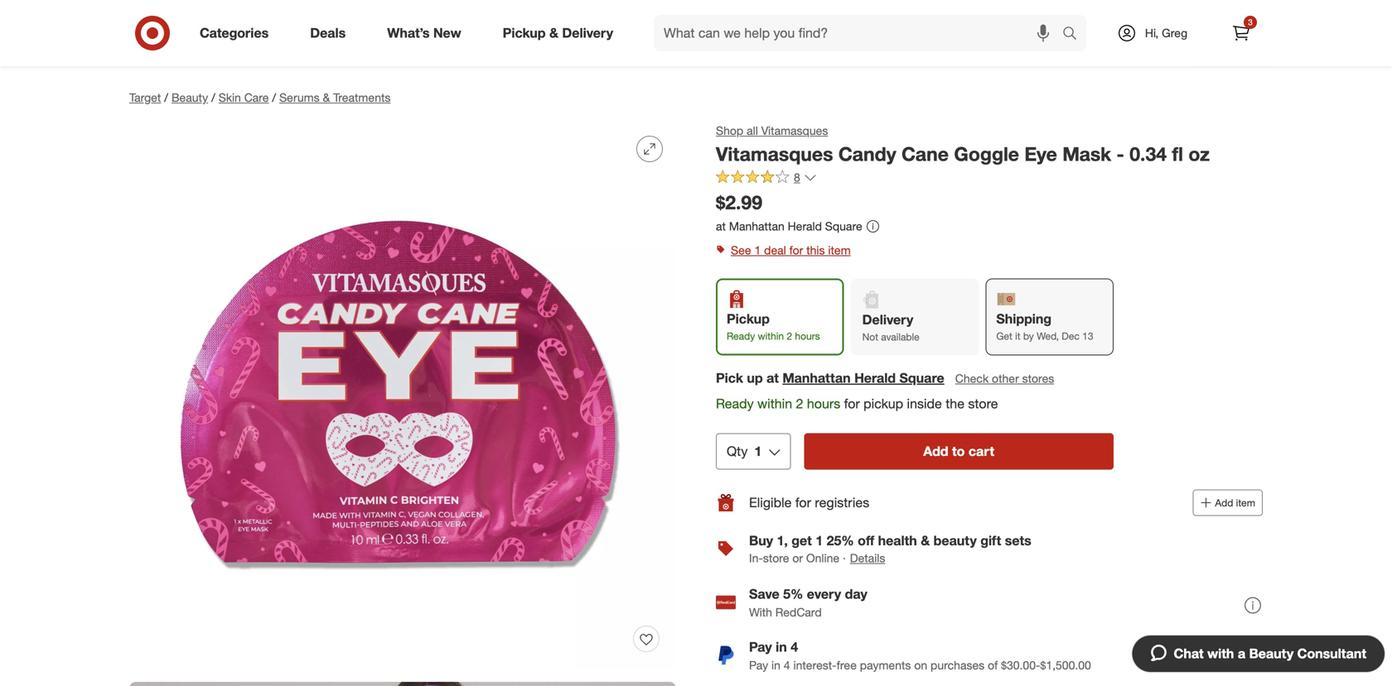 Task type: vqa. For each thing, say whether or not it's contained in the screenshot.
sets
yes



Task type: locate. For each thing, give the bounding box(es) containing it.
1 right qty
[[754, 444, 762, 460]]

1 vertical spatial square
[[900, 370, 944, 387]]

get
[[792, 533, 812, 549]]

herald up this
[[788, 219, 822, 234]]

what's new
[[387, 25, 461, 41]]

square up "see 1 deal for this item"
[[825, 219, 862, 234]]

beauty
[[171, 90, 208, 105], [1249, 646, 1294, 663]]

inside
[[907, 396, 942, 412]]

5%
[[783, 587, 803, 603]]

wed,
[[1037, 330, 1059, 343]]

within up up
[[758, 330, 784, 343]]

0 vertical spatial within
[[758, 330, 784, 343]]

store down check
[[968, 396, 998, 412]]

hours down pick up at manhattan herald square on the bottom right of the page
[[807, 396, 840, 412]]

1 vertical spatial store
[[763, 551, 789, 566]]

1 vertical spatial herald
[[854, 370, 896, 387]]

1 vertical spatial pickup
[[727, 311, 770, 327]]

1 right get
[[816, 533, 823, 549]]

new
[[433, 25, 461, 41]]

0 vertical spatial at
[[716, 219, 726, 234]]

pick up at manhattan herald square
[[716, 370, 944, 387]]

add inside button
[[1215, 497, 1233, 510]]

in
[[776, 640, 787, 656], [772, 659, 781, 673]]

check other stores button
[[954, 370, 1055, 388]]

pickup inside pickup ready within 2 hours
[[727, 311, 770, 327]]

the
[[946, 396, 965, 412]]

square
[[825, 219, 862, 234], [900, 370, 944, 387]]

0 vertical spatial vitamasques
[[761, 123, 828, 138]]

0 horizontal spatial add
[[923, 444, 949, 460]]

1 horizontal spatial item
[[1236, 497, 1255, 510]]

manhattan up ready within 2 hours for pickup inside the store
[[783, 370, 851, 387]]

0 vertical spatial store
[[968, 396, 998, 412]]

1 vertical spatial 2
[[796, 396, 803, 412]]

vitamasques right all
[[761, 123, 828, 138]]

0 vertical spatial &
[[549, 25, 559, 41]]

0 vertical spatial 1
[[754, 243, 761, 258]]

0 vertical spatial square
[[825, 219, 862, 234]]

pickup
[[503, 25, 546, 41], [727, 311, 770, 327]]

pickup up up
[[727, 311, 770, 327]]

vitamasques up 8 'link'
[[716, 143, 833, 166]]

1 horizontal spatial 4
[[791, 640, 798, 656]]

1 vertical spatial pay
[[749, 659, 768, 673]]

treatments
[[333, 90, 391, 105]]

by
[[1023, 330, 1034, 343]]

add item
[[1215, 497, 1255, 510]]

1 horizontal spatial &
[[549, 25, 559, 41]]

2 vertical spatial 1
[[816, 533, 823, 549]]

beauty right a
[[1249, 646, 1294, 663]]

1 vertical spatial within
[[757, 396, 792, 412]]

at down the $2.99
[[716, 219, 726, 234]]

1 within from the top
[[758, 330, 784, 343]]

3 link
[[1223, 15, 1260, 51]]

in-
[[749, 551, 763, 566]]

fl
[[1172, 143, 1183, 166]]

store inside buy 1, get 1 25% off health & beauty gift sets in-store or online ∙ details
[[763, 551, 789, 566]]

beauty inside button
[[1249, 646, 1294, 663]]

cane
[[902, 143, 949, 166]]

skin
[[219, 90, 241, 105]]

1 horizontal spatial at
[[767, 370, 779, 387]]

2 horizontal spatial &
[[921, 533, 930, 549]]

pickup
[[864, 396, 903, 412]]

1 horizontal spatial herald
[[854, 370, 896, 387]]

square up inside
[[900, 370, 944, 387]]

0 vertical spatial beauty
[[171, 90, 208, 105]]

target link
[[129, 90, 161, 105]]

1 horizontal spatial pickup
[[727, 311, 770, 327]]

with
[[1207, 646, 1234, 663]]

save 5% every day with redcard
[[749, 587, 867, 620]]

1 vertical spatial at
[[767, 370, 779, 387]]

∙
[[843, 551, 846, 566]]

all
[[747, 123, 758, 138]]

deals link
[[296, 15, 366, 51]]

1,
[[777, 533, 788, 549]]

/ left 'skin'
[[211, 90, 215, 105]]

deals
[[310, 25, 346, 41]]

1 vertical spatial 1
[[754, 444, 762, 460]]

search button
[[1055, 15, 1095, 55]]

1 right "see"
[[754, 243, 761, 258]]

add item button
[[1193, 490, 1263, 517]]

qty 1
[[727, 444, 762, 460]]

for left this
[[789, 243, 803, 258]]

13
[[1082, 330, 1093, 343]]

pickup for &
[[503, 25, 546, 41]]

0 vertical spatial hours
[[795, 330, 820, 343]]

0 vertical spatial pickup
[[503, 25, 546, 41]]

0 horizontal spatial delivery
[[562, 25, 613, 41]]

pickup & delivery
[[503, 25, 613, 41]]

2
[[787, 330, 792, 343], [796, 396, 803, 412]]

0 horizontal spatial /
[[164, 90, 168, 105]]

beauty left 'skin'
[[171, 90, 208, 105]]

0 vertical spatial pay
[[749, 640, 772, 656]]

shop all vitamasques vitamasques candy cane goggle eye mask - 0.34 fl oz
[[716, 123, 1210, 166]]

1 vertical spatial manhattan
[[783, 370, 851, 387]]

or
[[793, 551, 803, 566]]

delivery inside the delivery not available
[[862, 312, 913, 328]]

hours up pick up at manhattan herald square on the bottom right of the page
[[795, 330, 820, 343]]

add to cart
[[923, 444, 994, 460]]

2 down pick up at manhattan herald square on the bottom right of the page
[[796, 396, 803, 412]]

store down 1,
[[763, 551, 789, 566]]

1
[[754, 243, 761, 258], [754, 444, 762, 460], [816, 533, 823, 549]]

pickup right new
[[503, 25, 546, 41]]

in down redcard at the right of page
[[776, 640, 787, 656]]

mask
[[1063, 143, 1111, 166]]

0 vertical spatial delivery
[[562, 25, 613, 41]]

manhattan
[[729, 219, 785, 234], [783, 370, 851, 387]]

0 horizontal spatial store
[[763, 551, 789, 566]]

delivery
[[562, 25, 613, 41], [862, 312, 913, 328]]

manhattan up "see"
[[729, 219, 785, 234]]

a
[[1238, 646, 1246, 663]]

check
[[955, 372, 989, 386]]

2 up pick up at manhattan herald square on the bottom right of the page
[[787, 330, 792, 343]]

at right up
[[767, 370, 779, 387]]

1 vertical spatial item
[[1236, 497, 1255, 510]]

1 vertical spatial 4
[[784, 659, 790, 673]]

within inside pickup ready within 2 hours
[[758, 330, 784, 343]]

1 horizontal spatial beauty
[[1249, 646, 1294, 663]]

4 left interest- on the right bottom of page
[[784, 659, 790, 673]]

herald
[[788, 219, 822, 234], [854, 370, 896, 387]]

details
[[850, 551, 885, 566]]

pick
[[716, 370, 743, 387]]

2 vertical spatial for
[[795, 495, 811, 511]]

day
[[845, 587, 867, 603]]

1 vertical spatial delivery
[[862, 312, 913, 328]]

manhattan herald square button
[[783, 369, 944, 388]]

$30.00-
[[1001, 659, 1040, 673]]

ready down pick
[[716, 396, 754, 412]]

1 inside buy 1, get 1 25% off health & beauty gift sets in-store or online ∙ details
[[816, 533, 823, 549]]

0 vertical spatial 2
[[787, 330, 792, 343]]

pay in 4 pay in 4 interest-free payments on purchases of $30.00-$1,500.00
[[749, 640, 1091, 673]]

4
[[791, 640, 798, 656], [784, 659, 790, 673]]

eligible for registries
[[749, 495, 869, 511]]

0 horizontal spatial square
[[825, 219, 862, 234]]

advertisement region
[[116, 33, 1276, 73]]

1 vertical spatial &
[[323, 90, 330, 105]]

hi,
[[1145, 26, 1159, 40]]

0 vertical spatial for
[[789, 243, 803, 258]]

ready
[[727, 330, 755, 343], [716, 396, 754, 412]]

/ right the care
[[272, 90, 276, 105]]

of
[[988, 659, 998, 673]]

2 / from the left
[[211, 90, 215, 105]]

0 vertical spatial ready
[[727, 330, 755, 343]]

2 vertical spatial &
[[921, 533, 930, 549]]

within
[[758, 330, 784, 343], [757, 396, 792, 412]]

details button
[[849, 550, 886, 568]]

&
[[549, 25, 559, 41], [323, 90, 330, 105], [921, 533, 930, 549]]

0 horizontal spatial &
[[323, 90, 330, 105]]

1 horizontal spatial add
[[1215, 497, 1233, 510]]

within down up
[[757, 396, 792, 412]]

online
[[806, 551, 840, 566]]

3 / from the left
[[272, 90, 276, 105]]

4 up interest- on the right bottom of page
[[791, 640, 798, 656]]

0 horizontal spatial 2
[[787, 330, 792, 343]]

pickup inside "link"
[[503, 25, 546, 41]]

0 horizontal spatial pickup
[[503, 25, 546, 41]]

chat with a beauty consultant
[[1174, 646, 1367, 663]]

1 vertical spatial in
[[772, 659, 781, 673]]

0 vertical spatial item
[[828, 243, 851, 258]]

pay
[[749, 640, 772, 656], [749, 659, 768, 673]]

1 horizontal spatial 2
[[796, 396, 803, 412]]

interest-
[[793, 659, 837, 673]]

1 vertical spatial hours
[[807, 396, 840, 412]]

1 vertical spatial add
[[1215, 497, 1233, 510]]

add for add to cart
[[923, 444, 949, 460]]

0 horizontal spatial at
[[716, 219, 726, 234]]

2 pay from the top
[[749, 659, 768, 673]]

hours
[[795, 330, 820, 343], [807, 396, 840, 412]]

2 inside pickup ready within 2 hours
[[787, 330, 792, 343]]

for down manhattan herald square button
[[844, 396, 860, 412]]

1 horizontal spatial /
[[211, 90, 215, 105]]

0 vertical spatial add
[[923, 444, 949, 460]]

for right 'eligible'
[[795, 495, 811, 511]]

/ right target
[[164, 90, 168, 105]]

image gallery element
[[129, 123, 676, 687]]

1 for qty
[[754, 444, 762, 460]]

oz
[[1189, 143, 1210, 166]]

in left interest- on the right bottom of page
[[772, 659, 781, 673]]

ready up pick
[[727, 330, 755, 343]]

0 vertical spatial herald
[[788, 219, 822, 234]]

what's new link
[[373, 15, 482, 51]]

1 vertical spatial beauty
[[1249, 646, 1294, 663]]

herald up pickup
[[854, 370, 896, 387]]

add inside button
[[923, 444, 949, 460]]

store
[[968, 396, 998, 412], [763, 551, 789, 566]]

1 horizontal spatial delivery
[[862, 312, 913, 328]]

2 horizontal spatial /
[[272, 90, 276, 105]]

target / beauty / skin care / serums & treatments
[[129, 90, 391, 105]]



Task type: describe. For each thing, give the bounding box(es) containing it.
see
[[731, 243, 751, 258]]

delivery not available
[[862, 312, 920, 343]]

target
[[129, 90, 161, 105]]

ready within 2 hours for pickup inside the store
[[716, 396, 998, 412]]

1 / from the left
[[164, 90, 168, 105]]

this
[[807, 243, 825, 258]]

buy 1, get 1 25% off health & beauty gift sets link
[[749, 533, 1032, 549]]

0.34
[[1130, 143, 1167, 166]]

add to cart button
[[804, 434, 1114, 470]]

ready inside pickup ready within 2 hours
[[727, 330, 755, 343]]

save
[[749, 587, 780, 603]]

0 horizontal spatial beauty
[[171, 90, 208, 105]]

8
[[794, 170, 800, 185]]

health
[[878, 533, 917, 549]]

25%
[[827, 533, 854, 549]]

with
[[749, 606, 772, 620]]

gift
[[981, 533, 1001, 549]]

0 vertical spatial in
[[776, 640, 787, 656]]

stores
[[1022, 372, 1054, 386]]

1 pay from the top
[[749, 640, 772, 656]]

0 horizontal spatial item
[[828, 243, 851, 258]]

off
[[858, 533, 874, 549]]

registries
[[815, 495, 869, 511]]

& inside "link"
[[549, 25, 559, 41]]

1 vertical spatial for
[[844, 396, 860, 412]]

0 horizontal spatial herald
[[788, 219, 822, 234]]

cart
[[969, 444, 994, 460]]

shipping get it by wed, dec 13
[[996, 311, 1093, 343]]

free
[[837, 659, 857, 673]]

2 within from the top
[[757, 396, 792, 412]]

get
[[996, 330, 1012, 343]]

qty
[[727, 444, 748, 460]]

it
[[1015, 330, 1021, 343]]

other
[[992, 372, 1019, 386]]

1 for see
[[754, 243, 761, 258]]

0 vertical spatial manhattan
[[729, 219, 785, 234]]

on
[[914, 659, 927, 673]]

pickup ready within 2 hours
[[727, 311, 820, 343]]

skin care link
[[219, 90, 269, 105]]

chat
[[1174, 646, 1204, 663]]

$1,500.00
[[1040, 659, 1091, 673]]

dec
[[1062, 330, 1080, 343]]

check other stores
[[955, 372, 1054, 386]]

not
[[862, 331, 878, 343]]

0 vertical spatial 4
[[791, 640, 798, 656]]

hours inside pickup ready within 2 hours
[[795, 330, 820, 343]]

$2.99
[[716, 191, 762, 214]]

add for add item
[[1215, 497, 1233, 510]]

buy
[[749, 533, 773, 549]]

available
[[881, 331, 920, 343]]

chat with a beauty consultant button
[[1132, 636, 1386, 674]]

pickup & delivery link
[[489, 15, 634, 51]]

1 horizontal spatial store
[[968, 396, 998, 412]]

serums & treatments link
[[279, 90, 391, 105]]

redcard
[[775, 606, 822, 620]]

consultant
[[1297, 646, 1367, 663]]

care
[[244, 90, 269, 105]]

sets
[[1005, 533, 1032, 549]]

greg
[[1162, 26, 1188, 40]]

vitamasques candy cane goggle eye mask - 0.34 fl oz, 1 of 16 image
[[129, 123, 676, 670]]

eye
[[1025, 143, 1057, 166]]

3
[[1248, 17, 1253, 27]]

see 1 deal for this item link
[[716, 239, 1263, 262]]

delivery inside "link"
[[562, 25, 613, 41]]

& inside buy 1, get 1 25% off health & beauty gift sets in-store or online ∙ details
[[921, 533, 930, 549]]

serums
[[279, 90, 320, 105]]

goggle
[[954, 143, 1019, 166]]

1 vertical spatial vitamasques
[[716, 143, 833, 166]]

-
[[1117, 143, 1124, 166]]

buy 1, get 1 25% off health & beauty gift sets in-store or online ∙ details
[[749, 533, 1032, 566]]

1 horizontal spatial square
[[900, 370, 944, 387]]

shop
[[716, 123, 743, 138]]

item inside button
[[1236, 497, 1255, 510]]

search
[[1055, 27, 1095, 43]]

to
[[952, 444, 965, 460]]

what's
[[387, 25, 430, 41]]

pickup for ready
[[727, 311, 770, 327]]

hi, greg
[[1145, 26, 1188, 40]]

every
[[807, 587, 841, 603]]

What can we help you find? suggestions appear below search field
[[654, 15, 1067, 51]]

8 link
[[716, 170, 817, 189]]

see 1 deal for this item
[[731, 243, 851, 258]]

shipping
[[996, 311, 1052, 327]]

deal
[[764, 243, 786, 258]]

up
[[747, 370, 763, 387]]

1 vertical spatial ready
[[716, 396, 754, 412]]

0 horizontal spatial 4
[[784, 659, 790, 673]]

purchases
[[931, 659, 985, 673]]

eligible
[[749, 495, 792, 511]]



